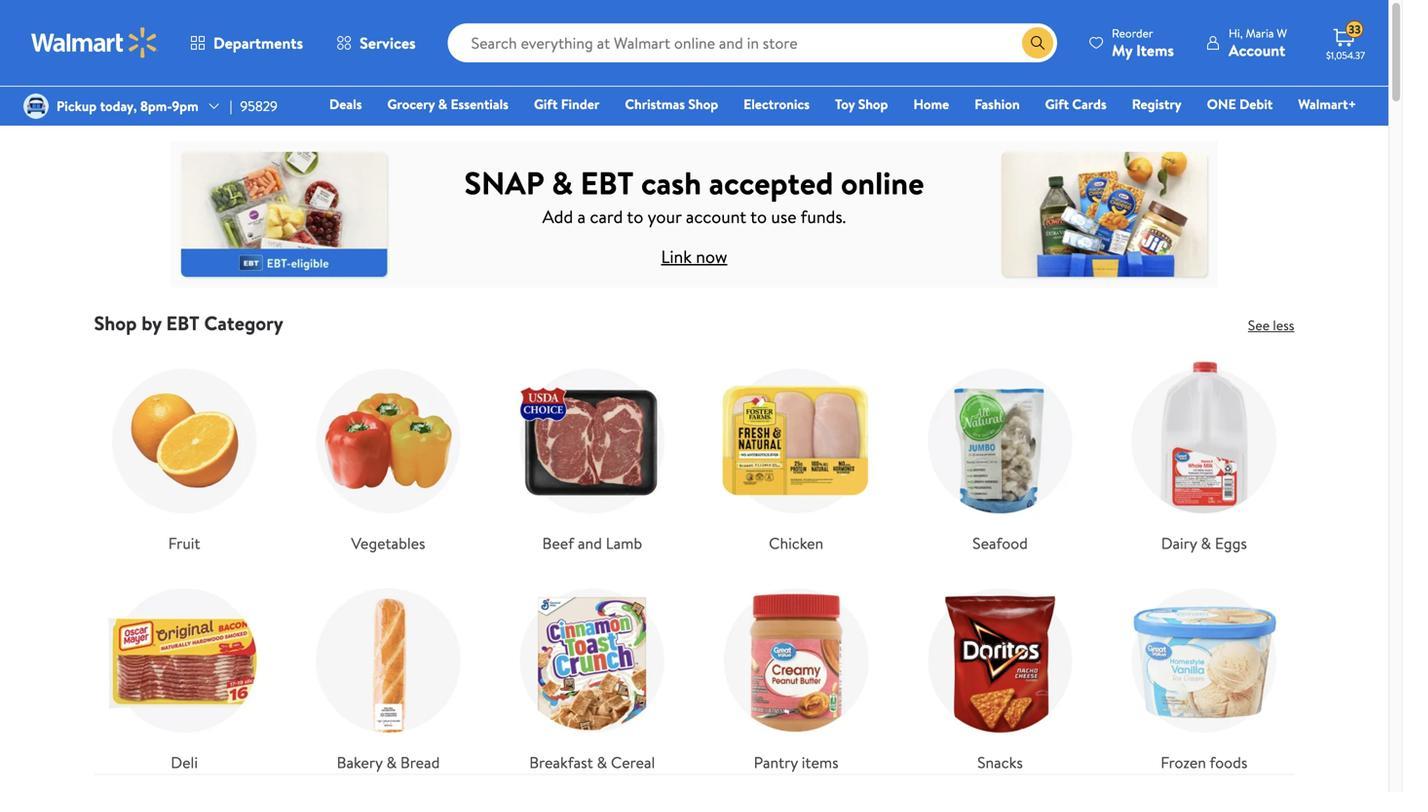 Task type: describe. For each thing, give the bounding box(es) containing it.
fruit link
[[94, 351, 275, 555]]

foods
[[1210, 752, 1248, 774]]

hi,
[[1229, 25, 1244, 41]]

now
[[696, 244, 728, 269]]

9pm
[[172, 96, 199, 115]]

essentials
[[451, 95, 509, 114]]

gift for gift cards
[[1046, 95, 1069, 114]]

link
[[661, 244, 692, 269]]

and
[[578, 533, 602, 554]]

& for dairy
[[1201, 533, 1212, 554]]

bakery & bread link
[[298, 571, 479, 775]]

see less button
[[1249, 316, 1295, 335]]

by
[[142, 310, 162, 337]]

fashion link
[[966, 94, 1029, 115]]

dairy & eggs link
[[1114, 351, 1295, 555]]

walmart+ link
[[1290, 94, 1366, 115]]

grocery & essentials link
[[379, 94, 518, 115]]

electronics
[[744, 95, 810, 114]]

pantry items link
[[706, 571, 887, 775]]

category
[[204, 310, 283, 337]]

one
[[1208, 95, 1237, 114]]

8pm-
[[140, 96, 172, 115]]

33
[[1349, 21, 1362, 38]]

deli link
[[94, 571, 275, 775]]

grocery & essentials
[[388, 95, 509, 114]]

list containing fruit
[[82, 335, 1307, 775]]

a
[[578, 204, 586, 229]]

your
[[648, 204, 682, 229]]

Search search field
[[448, 23, 1058, 62]]

departments
[[213, 32, 303, 54]]

seafood
[[973, 533, 1028, 554]]

& for grocery
[[438, 95, 448, 114]]

items
[[802, 752, 839, 774]]

reorder
[[1112, 25, 1154, 41]]

vegetables link
[[298, 351, 479, 555]]

see
[[1249, 316, 1270, 335]]

link now link
[[661, 244, 728, 269]]

snacks link
[[910, 571, 1091, 775]]

electronics link
[[735, 94, 819, 115]]

2 to from the left
[[751, 204, 767, 229]]

christmas
[[625, 95, 685, 114]]

frozen
[[1161, 752, 1207, 774]]

account
[[686, 204, 747, 229]]

departments button
[[174, 19, 320, 66]]

my
[[1112, 39, 1133, 61]]

1 to from the left
[[627, 204, 644, 229]]

eggs
[[1216, 533, 1248, 554]]

dairy
[[1162, 533, 1198, 554]]

breakfast
[[530, 752, 593, 774]]

ebt for cash
[[581, 161, 634, 204]]

debit
[[1240, 95, 1274, 114]]

services button
[[320, 19, 432, 66]]

seafood link
[[910, 351, 1091, 555]]

home
[[914, 95, 950, 114]]

walmart image
[[31, 27, 158, 58]]

toy shop
[[836, 95, 889, 114]]

services
[[360, 32, 416, 54]]

gift cards link
[[1037, 94, 1116, 115]]

bakery & bread
[[337, 752, 440, 774]]

registry
[[1133, 95, 1182, 114]]

$1,054.37
[[1327, 49, 1366, 62]]

beef and lamb
[[543, 533, 643, 554]]

less
[[1274, 316, 1295, 335]]

cash
[[641, 161, 702, 204]]

snap & ebt cash accepted online. add a card to your account to use funds. link now image
[[171, 141, 1218, 288]]

frozen foods link
[[1114, 571, 1295, 775]]

search icon image
[[1031, 35, 1046, 51]]

& for bakery
[[386, 752, 397, 774]]

|
[[230, 96, 233, 115]]



Task type: vqa. For each thing, say whether or not it's contained in the screenshot.
Walmart Site-Wide search field
yes



Task type: locate. For each thing, give the bounding box(es) containing it.
chicken link
[[706, 351, 887, 555]]

beef and lamb link
[[502, 351, 683, 555]]

1 horizontal spatial gift
[[1046, 95, 1069, 114]]

vegetables
[[351, 533, 426, 554]]

pantry
[[754, 752, 798, 774]]

shop right toy
[[859, 95, 889, 114]]

& for breakfast
[[597, 752, 608, 774]]

gift for gift finder
[[534, 95, 558, 114]]

shop left by
[[94, 310, 137, 337]]

gift left the cards in the top of the page
[[1046, 95, 1069, 114]]

gift cards
[[1046, 95, 1107, 114]]

shop inside toy shop link
[[859, 95, 889, 114]]

gift finder link
[[525, 94, 609, 115]]

& right grocery
[[438, 95, 448, 114]]

registry link
[[1124, 94, 1191, 115]]

online
[[841, 161, 925, 204]]

pickup
[[57, 96, 97, 115]]

finder
[[561, 95, 600, 114]]

cereal
[[611, 752, 655, 774]]

1 horizontal spatial shop
[[689, 95, 719, 114]]

use
[[771, 204, 797, 229]]

ebt
[[581, 161, 634, 204], [166, 310, 200, 337]]

funds.
[[801, 204, 846, 229]]

ebt right by
[[166, 310, 200, 337]]

deals link
[[321, 94, 371, 115]]

& left a
[[552, 161, 573, 204]]

toy shop link
[[827, 94, 897, 115]]

0 horizontal spatial shop
[[94, 310, 137, 337]]

to left use
[[751, 204, 767, 229]]

ebt right add
[[581, 161, 634, 204]]

to
[[627, 204, 644, 229], [751, 204, 767, 229]]

 image
[[23, 94, 49, 119]]

gift
[[534, 95, 558, 114], [1046, 95, 1069, 114]]

see less
[[1249, 316, 1295, 335]]

add
[[543, 204, 573, 229]]

one debit
[[1208, 95, 1274, 114]]

reorder my items
[[1112, 25, 1175, 61]]

gift finder
[[534, 95, 600, 114]]

& inside snap & ebt cash accepted online add a card to your account to use funds.
[[552, 161, 573, 204]]

1 horizontal spatial ebt
[[581, 161, 634, 204]]

snap
[[465, 161, 545, 204]]

maria
[[1246, 25, 1275, 41]]

beef
[[543, 533, 574, 554]]

breakfast & cereal
[[530, 752, 655, 774]]

account
[[1229, 39, 1286, 61]]

2 horizontal spatial shop
[[859, 95, 889, 114]]

bread
[[401, 752, 440, 774]]

shop inside christmas shop link
[[689, 95, 719, 114]]

breakfast & cereal link
[[502, 571, 683, 775]]

dairy & eggs
[[1162, 533, 1248, 554]]

0 horizontal spatial ebt
[[166, 310, 200, 337]]

shop right christmas
[[689, 95, 719, 114]]

walmart+
[[1299, 95, 1357, 114]]

link now
[[661, 244, 728, 269]]

today,
[[100, 96, 137, 115]]

0 horizontal spatial to
[[627, 204, 644, 229]]

deli
[[171, 752, 198, 774]]

shop for toy shop
[[859, 95, 889, 114]]

frozen foods
[[1161, 752, 1248, 774]]

card
[[590, 204, 623, 229]]

fruit
[[168, 533, 200, 554]]

chicken
[[769, 533, 824, 554]]

shop
[[689, 95, 719, 114], [859, 95, 889, 114], [94, 310, 137, 337]]

gift left finder
[[534, 95, 558, 114]]

pantry items
[[754, 752, 839, 774]]

95829
[[240, 96, 278, 115]]

home link
[[905, 94, 958, 115]]

one debit link
[[1199, 94, 1282, 115]]

cards
[[1073, 95, 1107, 114]]

ebt inside snap & ebt cash accepted online add a card to your account to use funds.
[[581, 161, 634, 204]]

& left bread
[[386, 752, 397, 774]]

grocery
[[388, 95, 435, 114]]

0 horizontal spatial gift
[[534, 95, 558, 114]]

fashion
[[975, 95, 1020, 114]]

& left "cereal"
[[597, 752, 608, 774]]

pickup today, 8pm-9pm
[[57, 96, 199, 115]]

ebt for category
[[166, 310, 200, 337]]

& left eggs at the right
[[1201, 533, 1212, 554]]

hi, maria w account
[[1229, 25, 1288, 61]]

deals
[[330, 95, 362, 114]]

& for snap
[[552, 161, 573, 204]]

to right card
[[627, 204, 644, 229]]

christmas shop
[[625, 95, 719, 114]]

accepted
[[709, 161, 834, 204]]

bakery
[[337, 752, 383, 774]]

1 gift from the left
[[534, 95, 558, 114]]

2 gift from the left
[[1046, 95, 1069, 114]]

lamb
[[606, 533, 643, 554]]

list
[[82, 335, 1307, 775]]

snacks
[[978, 752, 1024, 774]]

christmas shop link
[[616, 94, 727, 115]]

1 horizontal spatial to
[[751, 204, 767, 229]]

Walmart Site-Wide search field
[[448, 23, 1058, 62]]

1 vertical spatial ebt
[[166, 310, 200, 337]]

0 vertical spatial ebt
[[581, 161, 634, 204]]

shop for christmas shop
[[689, 95, 719, 114]]

& inside 'link'
[[1201, 533, 1212, 554]]

gift inside "link"
[[1046, 95, 1069, 114]]

&
[[438, 95, 448, 114], [552, 161, 573, 204], [1201, 533, 1212, 554], [386, 752, 397, 774], [597, 752, 608, 774]]

toy
[[836, 95, 855, 114]]

shop by ebt category
[[94, 310, 283, 337]]

snap & ebt cash accepted online add a card to your account to use funds.
[[465, 161, 925, 229]]



